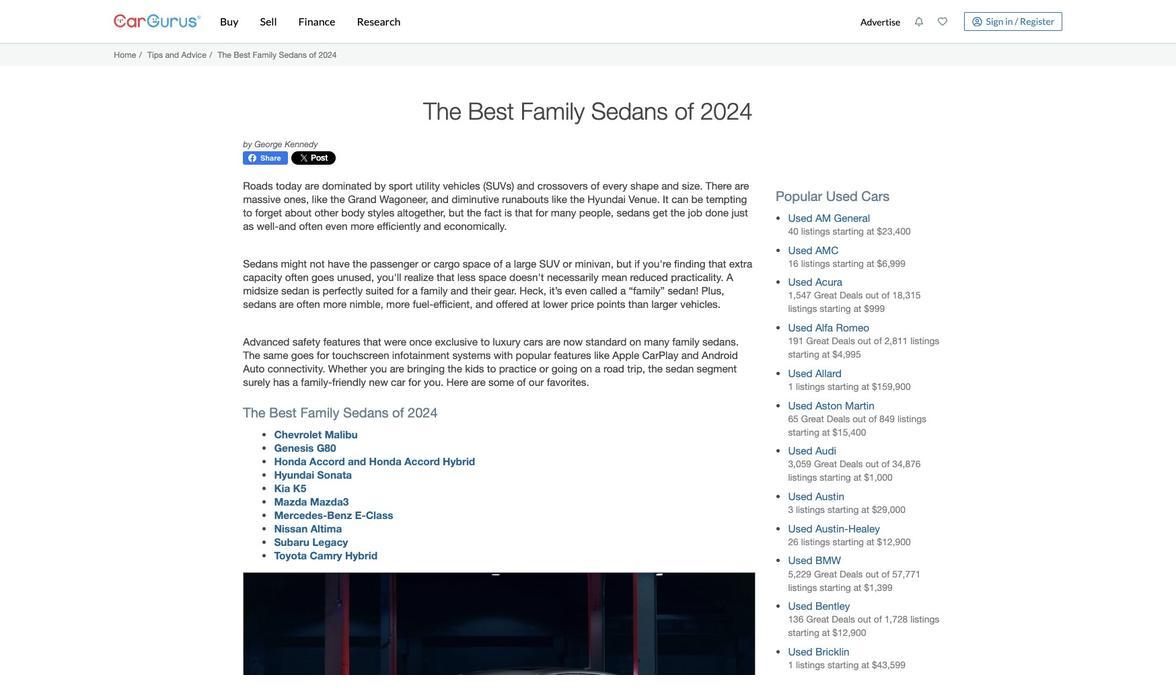 Task type: locate. For each thing, give the bounding box(es) containing it.
sedan down carplay
[[666, 363, 694, 375]]

friendly
[[332, 377, 366, 389]]

great for aston
[[802, 414, 825, 425]]

1 horizontal spatial $12,900
[[878, 537, 911, 548]]

1,728
[[885, 615, 908, 626]]

more inside "roads today are dominated by sport utility vehicles (suvs) and crossovers of every shape and size. there are massive ones, like the grand wagoneer, and diminutive runabouts like the hyundai venue. it can be tempting to forget about other body styles altogether, but the fact is that for many people, sedans get the job done just as well-and often even more efficiently and economically."
[[351, 220, 374, 232]]

out up $999
[[866, 290, 879, 301]]

and inside chevrolet malibu genesis g80 honda accord and honda accord hybrid hyundai sonata kia k5 mazda mazda3 mercedes-benz e-class nissan altima subaru legacy toyota camry hybrid
[[348, 455, 366, 468]]

1 horizontal spatial family
[[673, 336, 700, 348]]

of inside 1,547 great deals out of 18,315 listings starting at
[[882, 290, 890, 301]]

you
[[370, 363, 387, 375]]

starting inside used am general 40 listings starting at $23,400
[[833, 226, 864, 237]]

starting inside used bricklin 1 listings starting at $43,599
[[828, 660, 859, 671]]

sedan inside advanced safety features that were once exclusive to luxury cars are now standard on many family sedans. the same goes for touchscreen infotainment systems with popular features like apple carplay and android auto connectivity. whether you are bringing the kids to practice or going on a road trip, the sedan segment surely has a family-friendly new car for you. here are some of our favorites.
[[666, 363, 694, 375]]

popular
[[776, 188, 823, 204]]

for inside "roads today are dominated by sport utility vehicles (suvs) and crossovers of every shape and size. there are massive ones, like the grand wagoneer, and diminutive runabouts like the hyundai venue. it can be tempting to forget about other body styles altogether, but the fact is that for many people, sedans get the job done just as well-and often even more efficiently and economically."
[[536, 207, 548, 219]]

0 horizontal spatial family
[[253, 50, 277, 60]]

is left 'perfectly'
[[312, 285, 320, 297]]

1 horizontal spatial sedan
[[666, 363, 694, 375]]

starting inside 65 great deals out of 849 listings starting at
[[789, 427, 820, 438]]

but inside "roads today are dominated by sport utility vehicles (suvs) and crossovers of every shape and size. there are massive ones, like the grand wagoneer, and diminutive runabouts like the hyundai venue. it can be tempting to forget about other body styles altogether, but the fact is that for many people, sedans get the job done just as well-and often even more efficiently and economically."
[[449, 207, 464, 219]]

1 horizontal spatial honda
[[369, 455, 402, 468]]

chevrolet
[[274, 429, 322, 441]]

by left sport
[[375, 180, 386, 192]]

finance button
[[288, 0, 346, 43]]

out for used bentley
[[858, 615, 872, 626]]

home
[[114, 50, 136, 60]]

2 vertical spatial best
[[269, 405, 297, 420]]

sell
[[260, 15, 277, 28]]

out inside 65 great deals out of 849 listings starting at
[[853, 414, 867, 425]]

deals inside 136 great deals out of 1,728 listings starting at
[[832, 615, 856, 626]]

even inside "roads today are dominated by sport utility vehicles (suvs) and crossovers of every shape and size. there are massive ones, like the grand wagoneer, and diminutive runabouts like the hyundai venue. it can be tempting to forget about other body styles altogether, but the fact is that for many people, sedans get the job done just as well-and often even more efficiently and economically."
[[326, 220, 348, 232]]

sedans
[[279, 50, 307, 60], [592, 97, 668, 125], [243, 258, 278, 270], [343, 405, 389, 420]]

at inside sedans might not have the passenger or cargo space of a large suv or minivan, but if you're finding that extra capacity often goes unused, you'll realize that less space doesn't necessarily mean reduced practicality. a midsize sedan is perfectly suited for a family and their gear. heck, it's even called a "family" sedan! plus, sedans are often more nimble, more fuel-efficient, and offered at lower price points than larger vehicles.
[[531, 298, 540, 311]]

0 vertical spatial but
[[449, 207, 464, 219]]

and up sonata
[[348, 455, 366, 468]]

used for austin-
[[789, 523, 813, 535]]

0 horizontal spatial accord
[[310, 455, 345, 468]]

get
[[653, 207, 668, 219]]

deals for aston
[[827, 414, 850, 425]]

often inside "roads today are dominated by sport utility vehicles (suvs) and crossovers of every shape and size. there are massive ones, like the grand wagoneer, and diminutive runabouts like the hyundai venue. it can be tempting to forget about other body styles altogether, but the fact is that for many people, sedans get the job done just as well-and often even more efficiently and economically."
[[299, 220, 323, 232]]

roads today are dominated by sport utility vehicles (suvs) and crossovers of every shape and size. there are massive ones, like the grand wagoneer, and diminutive runabouts like the hyundai venue. it can be tempting to forget about other body styles altogether, but the fact is that for many people, sedans get the job done just as well-and often even more efficiently and economically.
[[243, 180, 749, 232]]

space up their in the top left of the page
[[479, 271, 507, 284]]

grand
[[348, 193, 377, 205]]

1 horizontal spatial by
[[375, 180, 386, 192]]

0 vertical spatial 2024
[[319, 50, 337, 60]]

1 down the used bricklin link
[[789, 660, 794, 671]]

used for amc
[[789, 244, 813, 256]]

starting down 136
[[789, 628, 820, 639]]

used up 136
[[789, 601, 813, 613]]

0 vertical spatial goes
[[312, 271, 334, 284]]

nissan altima link
[[274, 523, 342, 535]]

/ right advice
[[210, 50, 212, 60]]

0 vertical spatial the best family sedans of 2024
[[424, 97, 753, 125]]

listings inside 191 great deals out of 2,811 listings starting at
[[911, 336, 940, 347]]

hyundai up kia k5 link at the left
[[274, 469, 315, 481]]

deals inside 191 great deals out of 2,811 listings starting at
[[832, 336, 856, 347]]

as
[[243, 220, 254, 232]]

0 horizontal spatial even
[[326, 220, 348, 232]]

more down suited
[[386, 298, 410, 311]]

the inside sedans might not have the passenger or cargo space of a large suv or minivan, but if you're finding that extra capacity often goes unused, you'll realize that less space doesn't necessarily mean reduced practicality. a midsize sedan is perfectly suited for a family and their gear. heck, it's even called a "family" sedan! plus, sedans are often more nimble, more fuel-efficient, and offered at lower price points than larger vehicles.
[[353, 258, 367, 270]]

that down runabouts
[[515, 207, 533, 219]]

k5
[[293, 482, 306, 495]]

used for austin
[[789, 491, 813, 503]]

subaru
[[274, 536, 310, 548]]

heck,
[[520, 285, 547, 297]]

are inside sedans might not have the passenger or cargo space of a large suv or minivan, but if you're finding that extra capacity often goes unused, you'll realize that less space doesn't necessarily mean reduced practicality. a midsize sedan is perfectly suited for a family and their gear. heck, it's even called a "family" sedan! plus, sedans are often more nimble, more fuel-efficient, and offered at lower price points than larger vehicles.
[[279, 298, 294, 311]]

at inside 5,229 great deals out of 57,771 listings starting at
[[854, 583, 862, 593]]

0 horizontal spatial hyundai
[[274, 469, 315, 481]]

diminutive
[[452, 193, 499, 205]]

tips
[[147, 50, 163, 60]]

starting down 65
[[789, 427, 820, 438]]

starting down bricklin
[[828, 660, 859, 671]]

1 horizontal spatial family
[[300, 405, 340, 420]]

at inside used am general 40 listings starting at $23,400
[[867, 226, 875, 237]]

features up 'touchscreen'
[[323, 336, 361, 348]]

menu bar
[[201, 0, 854, 43]]

like inside advanced safety features that were once exclusive to luxury cars are now standard on many family sedans. the same goes for touchscreen infotainment systems with popular features like apple carplay and android auto connectivity. whether you are bringing the kids to practice or going on a road trip, the sedan segment surely has a family-friendly new car for you. here are some of our favorites.
[[594, 350, 610, 362]]

out up $1,000
[[866, 459, 879, 470]]

is
[[505, 207, 512, 219], [312, 285, 320, 297]]

many down the crossovers
[[551, 207, 577, 219]]

road
[[604, 363, 625, 375]]

goes inside sedans might not have the passenger or cargo space of a large suv or minivan, but if you're finding that extra capacity often goes unused, you'll realize that less space doesn't necessarily mean reduced practicality. a midsize sedan is perfectly suited for a family and their gear. heck, it's even called a "family" sedan! plus, sedans are often more nimble, more fuel-efficient, and offered at lower price points than larger vehicles.
[[312, 271, 334, 284]]

0 vertical spatial often
[[299, 220, 323, 232]]

great down alfa
[[807, 336, 830, 347]]

many up carplay
[[644, 336, 670, 348]]

0 horizontal spatial best
[[234, 50, 251, 60]]

3,059 great deals out of 34,876 listings starting at
[[789, 459, 921, 484]]

honda down genesis
[[274, 455, 307, 468]]

starting inside 191 great deals out of 2,811 listings starting at
[[789, 349, 820, 360]]

apple
[[613, 350, 640, 362]]

sedans down midsize
[[243, 298, 277, 311]]

used inside used am general 40 listings starting at $23,400
[[789, 212, 813, 224]]

out down martin
[[853, 414, 867, 425]]

$1,399
[[865, 583, 893, 593]]

even down necessarily
[[565, 285, 587, 297]]

1 vertical spatial features
[[554, 350, 591, 362]]

even inside sedans might not have the passenger or cargo space of a large suv or minivan, but if you're finding that extra capacity often goes unused, you'll realize that less space doesn't necessarily mean reduced practicality. a midsize sedan is perfectly suited for a family and their gear. heck, it's even called a "family" sedan! plus, sedans are often more nimble, more fuel-efficient, and offered at lower price points than larger vehicles.
[[565, 285, 587, 297]]

romeo
[[836, 322, 870, 334]]

out for used audi
[[866, 459, 879, 470]]

altima
[[311, 523, 342, 535]]

0 horizontal spatial hybrid
[[345, 550, 378, 562]]

deals down acura
[[840, 290, 863, 301]]

1 vertical spatial often
[[285, 271, 309, 284]]

0 vertical spatial $12,900
[[878, 537, 911, 548]]

for down you'll
[[397, 285, 409, 297]]

by inside "roads today are dominated by sport utility vehicles (suvs) and crossovers of every shape and size. there are massive ones, like the grand wagoneer, and diminutive runabouts like the hyundai venue. it can be tempting to forget about other body styles altogether, but the fact is that for many people, sedans get the job done just as well-and often even more efficiently and economically."
[[375, 180, 386, 192]]

benz
[[327, 509, 352, 521]]

is right fact
[[505, 207, 512, 219]]

out
[[866, 290, 879, 301], [858, 336, 872, 347], [853, 414, 867, 425], [866, 459, 879, 470], [866, 569, 879, 580], [858, 615, 872, 626]]

starting down austin
[[828, 505, 859, 516]]

used for allard
[[789, 367, 813, 380]]

listings inside 65 great deals out of 849 listings starting at
[[898, 414, 927, 425]]

advice
[[181, 50, 206, 60]]

used up 16
[[789, 244, 813, 256]]

points
[[597, 298, 626, 311]]

or up realize
[[422, 258, 431, 270]]

1 horizontal spatial even
[[565, 285, 587, 297]]

used left the allard
[[789, 367, 813, 380]]

1 horizontal spatial or
[[540, 363, 549, 375]]

great down audi
[[814, 459, 837, 470]]

1 vertical spatial is
[[312, 285, 320, 297]]

honda
[[274, 455, 307, 468], [369, 455, 402, 468]]

used inside used allard 1 listings starting at $159,900
[[789, 367, 813, 380]]

many inside "roads today are dominated by sport utility vehicles (suvs) and crossovers of every shape and size. there are massive ones, like the grand wagoneer, and diminutive runabouts like the hyundai venue. it can be tempting to forget about other body styles altogether, but the fact is that for many people, sedans get the job done just as well-and often even more efficiently and economically."
[[551, 207, 577, 219]]

1 vertical spatial but
[[617, 258, 632, 270]]

in
[[1006, 15, 1014, 27]]

on right the going
[[581, 363, 592, 375]]

2 horizontal spatial family
[[521, 97, 585, 125]]

34,876
[[893, 459, 921, 470]]

family-
[[301, 377, 332, 389]]

at inside "used austin 3 listings starting at $29,000"
[[862, 505, 870, 516]]

to up as
[[243, 207, 252, 219]]

suv
[[540, 258, 560, 270]]

0 horizontal spatial many
[[551, 207, 577, 219]]

0 horizontal spatial $12,900
[[833, 628, 867, 639]]

of inside sedans might not have the passenger or cargo space of a large suv or minivan, but if you're finding that extra capacity often goes unused, you'll realize that less space doesn't necessarily mean reduced practicality. a midsize sedan is perfectly suited for a family and their gear. heck, it's even called a "family" sedan! plus, sedans are often more nimble, more fuel-efficient, and offered at lower price points than larger vehicles.
[[494, 258, 503, 270]]

listings down used allard link
[[796, 382, 825, 392]]

1 vertical spatial 2024
[[701, 97, 753, 125]]

at up healey
[[862, 505, 870, 516]]

at inside used amc 16 listings starting at $6,999
[[867, 258, 875, 269]]

used inside "used austin 3 listings starting at $29,000"
[[789, 491, 813, 503]]

practicality.
[[671, 271, 724, 284]]

often up safety
[[297, 298, 320, 311]]

1 horizontal spatial more
[[351, 220, 374, 232]]

massive
[[243, 193, 281, 205]]

1 vertical spatial goes
[[291, 350, 314, 362]]

0 horizontal spatial sedan
[[281, 285, 310, 297]]

0 vertical spatial sedans
[[617, 207, 650, 219]]

hyundai down every on the top
[[588, 193, 626, 205]]

1 vertical spatial by
[[375, 180, 386, 192]]

16
[[789, 258, 799, 269]]

1 horizontal spatial is
[[505, 207, 512, 219]]

the inside advanced safety features that were once exclusive to luxury cars are now standard on many family sedans. the same goes for touchscreen infotainment systems with popular features like apple carplay and android auto connectivity. whether you are bringing the kids to practice or going on a road trip, the sedan segment surely has a family-friendly new car for you. here are some of our favorites.
[[243, 350, 260, 362]]

1 inside used allard 1 listings starting at $159,900
[[789, 382, 794, 392]]

1 horizontal spatial features
[[554, 350, 591, 362]]

1 1 from the top
[[789, 382, 794, 392]]

starting down the used austin-healey link
[[833, 537, 864, 548]]

at inside 3,059 great deals out of 34,876 listings starting at
[[854, 473, 862, 484]]

0 vertical spatial to
[[243, 207, 252, 219]]

to up systems
[[481, 336, 490, 348]]

0 horizontal spatial like
[[312, 193, 328, 205]]

sedan
[[281, 285, 310, 297], [666, 363, 694, 375]]

1 vertical spatial to
[[481, 336, 490, 348]]

cargo
[[434, 258, 460, 270]]

great for audi
[[814, 459, 837, 470]]

1 horizontal spatial accord
[[405, 455, 440, 468]]

family up carplay
[[673, 336, 700, 348]]

1 vertical spatial 1
[[789, 660, 794, 671]]

starting down the amc
[[833, 258, 864, 269]]

gear.
[[494, 285, 517, 297]]

listings inside 136 great deals out of 1,728 listings starting at
[[911, 615, 940, 626]]

starting
[[833, 226, 864, 237], [833, 258, 864, 269], [820, 304, 851, 315], [789, 349, 820, 360], [828, 382, 859, 392], [789, 427, 820, 438], [820, 473, 851, 484], [828, 505, 859, 516], [833, 537, 864, 548], [820, 583, 851, 593], [789, 628, 820, 639], [828, 660, 859, 671]]

(suvs)
[[483, 180, 514, 192]]

used for bmw
[[789, 555, 813, 567]]

cargurus logo homepage link image
[[114, 2, 201, 41]]

user icon image
[[973, 16, 983, 27]]

deals down the bmw
[[840, 569, 863, 580]]

0 vertical spatial features
[[323, 336, 361, 348]]

$12,900
[[878, 537, 911, 548], [833, 628, 867, 639]]

a down connectivity.
[[293, 377, 298, 389]]

1 vertical spatial on
[[581, 363, 592, 375]]

out left 1,728
[[858, 615, 872, 626]]

many inside advanced safety features that were once exclusive to luxury cars are now standard on many family sedans. the same goes for touchscreen infotainment systems with popular features like apple carplay and android auto connectivity. whether you are bringing the kids to practice or going on a road trip, the sedan segment surely has a family-friendly new car for you. here are some of our favorites.
[[644, 336, 670, 348]]

starting up bentley
[[820, 583, 851, 593]]

menu
[[854, 3, 1063, 40]]

listings inside used austin-healey 26 listings starting at $12,900
[[802, 537, 831, 548]]

0 vertical spatial 1
[[789, 382, 794, 392]]

saved cars image
[[939, 17, 948, 26]]

at left $6,999
[[867, 258, 875, 269]]

2 1 from the top
[[789, 660, 794, 671]]

used austin-healey link
[[789, 523, 881, 535]]

used for bentley
[[789, 601, 813, 613]]

have
[[328, 258, 350, 270]]

listings down 5,229 in the right of the page
[[789, 583, 818, 593]]

george
[[255, 139, 283, 149]]

of inside 5,229 great deals out of 57,771 listings starting at
[[882, 569, 890, 580]]

$12,900 inside used austin-healey 26 listings starting at $12,900
[[878, 537, 911, 548]]

the down diminutive
[[467, 207, 482, 219]]

you.
[[424, 377, 444, 389]]

of inside 191 great deals out of 2,811 listings starting at
[[874, 336, 882, 347]]

large
[[514, 258, 537, 270]]

/ right in
[[1015, 15, 1019, 27]]

new
[[369, 377, 388, 389]]

often down might
[[285, 271, 309, 284]]

great inside 65 great deals out of 849 listings starting at
[[802, 414, 825, 425]]

0 horizontal spatial /
[[139, 50, 142, 60]]

hyundai inside "roads today are dominated by sport utility vehicles (suvs) and crossovers of every shape and size. there are massive ones, like the grand wagoneer, and diminutive runabouts like the hyundai venue. it can be tempting to forget about other body styles altogether, but the fact is that for many people, sedans get the job done just as well-and often even more efficiently and economically."
[[588, 193, 626, 205]]

whether
[[328, 363, 367, 375]]

0 horizontal spatial but
[[449, 207, 464, 219]]

at down healey
[[867, 537, 875, 548]]

menu containing sign in / register
[[854, 3, 1063, 40]]

listings inside 1,547 great deals out of 18,315 listings starting at
[[789, 304, 818, 315]]

deals down used aston martin
[[827, 414, 850, 425]]

great inside 5,229 great deals out of 57,771 listings starting at
[[814, 569, 837, 580]]

used up 3,059
[[789, 445, 813, 457]]

great inside 191 great deals out of 2,811 listings starting at
[[807, 336, 830, 347]]

it's
[[550, 285, 562, 297]]

1 down used allard link
[[789, 382, 794, 392]]

are down 'capacity'
[[279, 298, 294, 311]]

1 vertical spatial family
[[673, 336, 700, 348]]

goes down safety
[[291, 350, 314, 362]]

goes down not
[[312, 271, 334, 284]]

of inside "roads today are dominated by sport utility vehicles (suvs) and crossovers of every shape and size. there are massive ones, like the grand wagoneer, and diminutive runabouts like the hyundai venue. it can be tempting to forget about other body styles altogether, but the fact is that for many people, sedans get the job done just as well-and often even more efficiently and economically."
[[591, 180, 600, 192]]

and
[[165, 50, 179, 60], [517, 180, 535, 192], [662, 180, 679, 192], [432, 193, 449, 205], [279, 220, 296, 232], [424, 220, 441, 232], [451, 285, 468, 297], [476, 298, 493, 311], [682, 350, 699, 362], [348, 455, 366, 468]]

used
[[826, 188, 858, 204], [789, 212, 813, 224], [789, 244, 813, 256], [789, 276, 813, 288], [789, 322, 813, 334], [789, 367, 813, 380], [789, 400, 813, 412], [789, 445, 813, 457], [789, 491, 813, 503], [789, 523, 813, 535], [789, 555, 813, 567], [789, 601, 813, 613], [789, 646, 813, 658]]

0 horizontal spatial features
[[323, 336, 361, 348]]

deals for acura
[[840, 290, 863, 301]]

2 vertical spatial 2024
[[408, 405, 438, 420]]

1 horizontal spatial hyundai
[[588, 193, 626, 205]]

e-
[[355, 509, 366, 521]]

deals inside 5,229 great deals out of 57,771 listings starting at
[[840, 569, 863, 580]]

features down now
[[554, 350, 591, 362]]

acura
[[816, 276, 843, 288]]

1 honda from the left
[[274, 455, 307, 468]]

at inside used austin-healey 26 listings starting at $12,900
[[867, 537, 875, 548]]

used inside used bricklin 1 listings starting at $43,599
[[789, 646, 813, 658]]

out for used alfa romeo
[[858, 336, 872, 347]]

1 vertical spatial many
[[644, 336, 670, 348]]

honda up class
[[369, 455, 402, 468]]

listings down the used bricklin link
[[796, 660, 825, 671]]

deals inside 3,059 great deals out of 34,876 listings starting at
[[840, 459, 863, 470]]

0 vertical spatial on
[[630, 336, 642, 348]]

2 horizontal spatial like
[[594, 350, 610, 362]]

listings inside used bricklin 1 listings starting at $43,599
[[796, 660, 825, 671]]

at up the allard
[[822, 349, 830, 360]]

0 vertical spatial sedan
[[281, 285, 310, 297]]

1,547
[[789, 290, 812, 301]]

used inside used austin-healey 26 listings starting at $12,900
[[789, 523, 813, 535]]

1 horizontal spatial many
[[644, 336, 670, 348]]

or inside advanced safety features that were once exclusive to luxury cars are now standard on many family sedans. the same goes for touchscreen infotainment systems with popular features like apple carplay and android auto connectivity. whether you are bringing the kids to practice or going on a road trip, the sedan segment surely has a family-friendly new car for you. here are some of our favorites.
[[540, 363, 549, 375]]

2 horizontal spatial best
[[468, 97, 514, 125]]

/
[[1015, 15, 1019, 27], [139, 50, 142, 60], [210, 50, 212, 60]]

1 horizontal spatial but
[[617, 258, 632, 270]]

at up bricklin
[[822, 628, 830, 639]]

great inside 136 great deals out of 1,728 listings starting at
[[807, 615, 830, 626]]

out inside 3,059 great deals out of 34,876 listings starting at
[[866, 459, 879, 470]]

starting down 191
[[789, 349, 820, 360]]

$23,400
[[878, 226, 911, 237]]

runabouts
[[502, 193, 549, 205]]

1 vertical spatial hyundai
[[274, 469, 315, 481]]

often down "about"
[[299, 220, 323, 232]]

1 horizontal spatial hybrid
[[443, 455, 475, 468]]

0 horizontal spatial is
[[312, 285, 320, 297]]

used up 191
[[789, 322, 813, 334]]

at left $999
[[854, 304, 862, 315]]

listings inside "used austin 3 listings starting at $29,000"
[[796, 505, 825, 516]]

or
[[422, 258, 431, 270], [563, 258, 572, 270], [540, 363, 549, 375]]

are up car
[[390, 363, 404, 375]]

1,547 great deals out of 18,315 listings starting at
[[789, 290, 921, 315]]

1 horizontal spatial sedans
[[617, 207, 650, 219]]

mean
[[602, 271, 628, 284]]

listings inside used am general 40 listings starting at $23,400
[[802, 226, 831, 237]]

the down carplay
[[649, 363, 663, 375]]

2 accord from the left
[[405, 455, 440, 468]]

used for aston
[[789, 400, 813, 412]]

deals for bmw
[[840, 569, 863, 580]]

0 vertical spatial by
[[243, 139, 252, 149]]

out inside 5,229 great deals out of 57,771 listings starting at
[[866, 569, 879, 580]]

sign
[[987, 15, 1004, 27]]

deals inside 1,547 great deals out of 18,315 listings starting at
[[840, 290, 863, 301]]

out down romeo at the top of the page
[[858, 336, 872, 347]]

0 horizontal spatial by
[[243, 139, 252, 149]]

out inside 1,547 great deals out of 18,315 listings starting at
[[866, 290, 879, 301]]

listings up used bmw
[[802, 537, 831, 548]]

like up "other"
[[312, 193, 328, 205]]

for down runabouts
[[536, 207, 548, 219]]

of inside advanced safety features that were once exclusive to luxury cars are now standard on many family sedans. the same goes for touchscreen infotainment systems with popular features like apple carplay and android auto connectivity. whether you are bringing the kids to practice or going on a road trip, the sedan segment surely has a family-friendly new car for you. here are some of our favorites.
[[517, 377, 526, 389]]

1 horizontal spatial like
[[552, 193, 568, 205]]

0 vertical spatial even
[[326, 220, 348, 232]]

used bricklin 1 listings starting at $43,599
[[789, 646, 906, 671]]

popular
[[516, 350, 551, 362]]

$1,000
[[865, 473, 893, 484]]

136 great deals out of 1,728 listings starting at
[[789, 615, 940, 639]]

listings right 2,811
[[911, 336, 940, 347]]

0 vertical spatial hybrid
[[443, 455, 475, 468]]

like down the crossovers
[[552, 193, 568, 205]]

bringing
[[407, 363, 445, 375]]

sedans inside sedans might not have the passenger or cargo space of a large suv or minivan, but if you're finding that extra capacity often goes unused, you'll realize that less space doesn't necessarily mean reduced practicality. a midsize sedan is perfectly suited for a family and their gear. heck, it's even called a "family" sedan! plus, sedans are often more nimble, more fuel-efficient, and offered at lower price points than larger vehicles.
[[243, 258, 278, 270]]

sedan down might
[[281, 285, 310, 297]]

efficiently
[[377, 220, 421, 232]]

starting inside 5,229 great deals out of 57,771 listings starting at
[[820, 583, 851, 593]]

that inside advanced safety features that were once exclusive to luxury cars are now standard on many family sedans. the same goes for touchscreen infotainment systems with popular features like apple carplay and android auto connectivity. whether you are bringing the kids to practice or going on a road trip, the sedan segment surely has a family-friendly new car for you. here are some of our favorites.
[[364, 336, 381, 348]]

even down "other"
[[326, 220, 348, 232]]

used inside used amc 16 listings starting at $6,999
[[789, 244, 813, 256]]

1 vertical spatial the best family sedans of 2024
[[243, 405, 438, 420]]

deals inside 65 great deals out of 849 listings starting at
[[827, 414, 850, 425]]

1 vertical spatial even
[[565, 285, 587, 297]]

called
[[590, 285, 618, 297]]

hyundai sonata link
[[274, 469, 352, 481]]

1 for used bricklin
[[789, 660, 794, 671]]

5,229
[[789, 569, 812, 580]]

1 inside used bricklin 1 listings starting at $43,599
[[789, 660, 794, 671]]

on up apple
[[630, 336, 642, 348]]

0 vertical spatial hyundai
[[588, 193, 626, 205]]

1 vertical spatial $12,900
[[833, 628, 867, 639]]

0 vertical spatial many
[[551, 207, 577, 219]]

listings right 849
[[898, 414, 927, 425]]

used up 40
[[789, 212, 813, 224]]

out inside 136 great deals out of 1,728 listings starting at
[[858, 615, 872, 626]]

advanced
[[243, 336, 290, 348]]

is inside "roads today are dominated by sport utility vehicles (suvs) and crossovers of every shape and size. there are massive ones, like the grand wagoneer, and diminutive runabouts like the hyundai venue. it can be tempting to forget about other body styles altogether, but the fact is that for many people, sedans get the job done just as well-and often even more efficiently and economically."
[[505, 207, 512, 219]]

home / tips and advice / the best family sedans of 2024
[[114, 50, 337, 60]]

android
[[702, 350, 738, 362]]

a down realize
[[412, 285, 418, 297]]

great inside 3,059 great deals out of 34,876 listings starting at
[[814, 459, 837, 470]]

great inside 1,547 great deals out of 18,315 listings starting at
[[814, 290, 837, 301]]

1 vertical spatial sedan
[[666, 363, 694, 375]]

0 horizontal spatial sedans
[[243, 298, 277, 311]]

2 honda from the left
[[369, 455, 402, 468]]

but
[[449, 207, 464, 219], [617, 258, 632, 270]]

1 vertical spatial sedans
[[243, 298, 277, 311]]

connectivity.
[[268, 363, 326, 375]]

sedans.
[[703, 336, 739, 348]]

1 for used allard
[[789, 382, 794, 392]]

there
[[706, 180, 732, 192]]

more down body
[[351, 220, 374, 232]]

and down altogether,
[[424, 220, 441, 232]]

same
[[263, 350, 288, 362]]

buy button
[[209, 0, 249, 43]]

0 vertical spatial is
[[505, 207, 512, 219]]

0 horizontal spatial family
[[421, 285, 448, 297]]

register
[[1021, 15, 1055, 27]]

great down acura
[[814, 290, 837, 301]]

more down 'perfectly'
[[323, 298, 347, 311]]

deals down "$15,400"
[[840, 459, 863, 470]]

0 vertical spatial family
[[421, 285, 448, 297]]

starting inside 3,059 great deals out of 34,876 listings starting at
[[820, 473, 851, 484]]

used up 1,547
[[789, 276, 813, 288]]

great
[[814, 290, 837, 301], [807, 336, 830, 347], [802, 414, 825, 425], [814, 459, 837, 470], [814, 569, 837, 580], [807, 615, 830, 626]]

0 horizontal spatial honda
[[274, 455, 307, 468]]

1 horizontal spatial 2024
[[408, 405, 438, 420]]

of inside 136 great deals out of 1,728 listings starting at
[[874, 615, 882, 626]]



Task type: vqa. For each thing, say whether or not it's contained in the screenshot.
1 within USED BRICKLIN 1 LISTINGS STARTING AT $43,599
yes



Task type: describe. For each thing, give the bounding box(es) containing it.
and down utility
[[432, 193, 449, 205]]

to inside "roads today are dominated by sport utility vehicles (suvs) and crossovers of every shape and size. there are massive ones, like the grand wagoneer, and diminutive runabouts like the hyundai venue. it can be tempting to forget about other body styles altogether, but the fact is that for many people, sedans get the job done just as well-and often even more efficiently and economically."
[[243, 207, 252, 219]]

used austin link
[[789, 491, 845, 503]]

perfectly
[[323, 285, 363, 297]]

nimble,
[[350, 298, 384, 311]]

2,811
[[885, 336, 908, 347]]

starting inside 1,547 great deals out of 18,315 listings starting at
[[820, 304, 851, 315]]

kennedy
[[285, 139, 318, 149]]

great for bentley
[[807, 615, 830, 626]]

luxury
[[493, 336, 521, 348]]

toyota camry hybrid link
[[274, 550, 378, 562]]

starting inside used austin-healey 26 listings starting at $12,900
[[833, 537, 864, 548]]

used up general
[[826, 188, 858, 204]]

martin
[[846, 400, 875, 412]]

camry
[[310, 550, 342, 562]]

carplay
[[643, 350, 679, 362]]

at inside used allard 1 listings starting at $159,900
[[862, 382, 870, 392]]

minivan,
[[575, 258, 614, 270]]

and inside advanced safety features that were once exclusive to luxury cars are now standard on many family sedans. the same goes for touchscreen infotainment systems with popular features like apple carplay and android auto connectivity. whether you are bringing the kids to practice or going on a road trip, the sedan segment surely has a family-friendly new car for you. here are some of our favorites.
[[682, 350, 699, 362]]

it
[[663, 193, 669, 205]]

2 horizontal spatial more
[[386, 298, 410, 311]]

sedan inside sedans might not have the passenger or cargo space of a large suv or minivan, but if you're finding that extra capacity often goes unused, you'll realize that less space doesn't necessarily mean reduced practicality. a midsize sedan is perfectly suited for a family and their gear. heck, it's even called a "family" sedan! plus, sedans are often more nimble, more fuel-efficient, and offered at lower price points than larger vehicles.
[[281, 285, 310, 297]]

are up ones,
[[305, 180, 319, 192]]

the down the dominated
[[331, 193, 345, 205]]

here
[[447, 377, 469, 389]]

exclusive
[[435, 336, 478, 348]]

at inside 191 great deals out of 2,811 listings starting at
[[822, 349, 830, 360]]

shape
[[631, 180, 659, 192]]

austin
[[816, 491, 845, 503]]

used austin 3 listings starting at $29,000
[[789, 491, 906, 516]]

am
[[816, 212, 832, 224]]

genesis
[[274, 442, 314, 454]]

segment
[[697, 363, 737, 375]]

at inside 65 great deals out of 849 listings starting at
[[822, 427, 830, 438]]

used bmw
[[789, 555, 842, 567]]

safety
[[293, 336, 321, 348]]

larger
[[652, 298, 678, 311]]

listings inside used amc 16 listings starting at $6,999
[[802, 258, 831, 269]]

listings inside used allard 1 listings starting at $159,900
[[796, 382, 825, 392]]

starting inside 136 great deals out of 1,728 listings starting at
[[789, 628, 820, 639]]

trip,
[[628, 363, 646, 375]]

1 horizontal spatial on
[[630, 336, 642, 348]]

great for bmw
[[814, 569, 837, 580]]

and down "about"
[[279, 220, 296, 232]]

subaru legacy link
[[274, 536, 348, 548]]

$43,599
[[872, 660, 906, 671]]

and up efficient,
[[451, 285, 468, 297]]

hyundai inside chevrolet malibu genesis g80 honda accord and honda accord hybrid hyundai sonata kia k5 mazda mazda3 mercedes-benz e-class nissan altima subaru legacy toyota camry hybrid
[[274, 469, 315, 481]]

2 horizontal spatial /
[[1015, 15, 1019, 27]]

bentley
[[816, 601, 851, 613]]

26
[[789, 537, 799, 548]]

deals for bentley
[[832, 615, 856, 626]]

be
[[692, 193, 703, 205]]

starting inside used amc 16 listings starting at $6,999
[[833, 258, 864, 269]]

for inside sedans might not have the passenger or cargo space of a large suv or minivan, but if you're finding that extra capacity often goes unused, you'll realize that less space doesn't necessarily mean reduced practicality. a midsize sedan is perfectly suited for a family and their gear. heck, it's even called a "family" sedan! plus, sedans are often more nimble, more fuel-efficient, and offered at lower price points than larger vehicles.
[[397, 285, 409, 297]]

starting inside "used austin 3 listings starting at $29,000"
[[828, 505, 859, 516]]

their
[[471, 285, 492, 297]]

of inside 3,059 great deals out of 34,876 listings starting at
[[882, 459, 890, 470]]

2 vertical spatial family
[[300, 405, 340, 420]]

used bentley
[[789, 601, 851, 613]]

listings inside 3,059 great deals out of 34,876 listings starting at
[[789, 473, 818, 484]]

alfa
[[816, 322, 833, 334]]

0 horizontal spatial more
[[323, 298, 347, 311]]

has
[[273, 377, 290, 389]]

a left road
[[595, 363, 601, 375]]

is inside sedans might not have the passenger or cargo space of a large suv or minivan, but if you're finding that extra capacity often goes unused, you'll realize that less space doesn't necessarily mean reduced practicality. a midsize sedan is perfectly suited for a family and their gear. heck, it's even called a "family" sedan! plus, sedans are often more nimble, more fuel-efficient, and offered at lower price points than larger vehicles.
[[312, 285, 320, 297]]

general
[[834, 212, 871, 224]]

1 vertical spatial best
[[468, 97, 514, 125]]

and up runabouts
[[517, 180, 535, 192]]

audi
[[816, 445, 837, 457]]

open notifications image
[[915, 17, 925, 26]]

$4,995
[[833, 349, 862, 360]]

people,
[[579, 207, 614, 219]]

venue.
[[629, 193, 660, 205]]

starting inside used allard 1 listings starting at $159,900
[[828, 382, 859, 392]]

2024 chevrolet malibu image
[[243, 573, 756, 676]]

deals for alfa
[[832, 336, 856, 347]]

fact
[[484, 207, 502, 219]]

and right tips
[[165, 50, 179, 60]]

at inside 1,547 great deals out of 18,315 listings starting at
[[854, 304, 862, 315]]

0 horizontal spatial or
[[422, 258, 431, 270]]

suited
[[366, 285, 394, 297]]

used alfa romeo link
[[789, 322, 870, 334]]

sell button
[[249, 0, 288, 43]]

less
[[458, 271, 476, 284]]

that inside "roads today are dominated by sport utility vehicles (suvs) and crossovers of every shape and size. there are massive ones, like the grand wagoneer, and diminutive runabouts like the hyundai venue. it can be tempting to forget about other body styles altogether, but the fact is that for many people, sedans get the job done just as well-and often even more efficiently and economically."
[[515, 207, 533, 219]]

used am general link
[[789, 212, 871, 224]]

might
[[281, 258, 307, 270]]

economically.
[[444, 220, 507, 232]]

are up tempting
[[735, 180, 749, 192]]

just
[[732, 207, 749, 219]]

some
[[489, 377, 514, 389]]

and down their in the top left of the page
[[476, 298, 493, 311]]

great for acura
[[814, 290, 837, 301]]

goes inside advanced safety features that were once exclusive to luxury cars are now standard on many family sedans. the same goes for touchscreen infotainment systems with popular features like apple carplay and android auto connectivity. whether you are bringing the kids to practice or going on a road trip, the sedan segment surely has a family-friendly new car for you. here are some of our favorites.
[[291, 350, 314, 362]]

sport
[[389, 180, 413, 192]]

used for am
[[789, 212, 813, 224]]

0 horizontal spatial 2024
[[319, 50, 337, 60]]

1 vertical spatial hybrid
[[345, 550, 378, 562]]

the down "can"
[[671, 207, 686, 219]]

car
[[391, 377, 406, 389]]

849
[[880, 414, 895, 425]]

mazda3
[[310, 496, 349, 508]]

of inside 65 great deals out of 849 listings starting at
[[869, 414, 877, 425]]

crossovers
[[538, 180, 588, 192]]

for down safety
[[317, 350, 329, 362]]

1 vertical spatial space
[[479, 271, 507, 284]]

used bmw link
[[789, 555, 842, 567]]

other
[[315, 207, 339, 219]]

family inside advanced safety features that were once exclusive to luxury cars are now standard on many family sedans. the same goes for touchscreen infotainment systems with popular features like apple carplay and android auto connectivity. whether you are bringing the kids to practice or going on a road trip, the sedan segment surely has a family-friendly new car for you. here are some of our favorites.
[[673, 336, 700, 348]]

used am general 40 listings starting at $23,400
[[789, 212, 911, 237]]

that down cargo
[[437, 271, 455, 284]]

out for used acura
[[866, 290, 879, 301]]

used alfa romeo
[[789, 322, 870, 334]]

are down "kids"
[[471, 377, 486, 389]]

0 vertical spatial best
[[234, 50, 251, 60]]

but inside sedans might not have the passenger or cargo space of a large suv or minivan, but if you're finding that extra capacity often goes unused, you'll realize that less space doesn't necessarily mean reduced practicality. a midsize sedan is perfectly suited for a family and their gear. heck, it's even called a "family" sedan! plus, sedans are often more nimble, more fuel-efficient, and offered at lower price points than larger vehicles.
[[617, 258, 632, 270]]

a left large
[[506, 258, 511, 270]]

and up it
[[662, 180, 679, 192]]

out for used aston martin
[[853, 414, 867, 425]]

1 horizontal spatial /
[[210, 50, 212, 60]]

every
[[603, 180, 628, 192]]

2 horizontal spatial or
[[563, 258, 572, 270]]

you're
[[643, 258, 672, 270]]

at inside used bricklin 1 listings starting at $43,599
[[862, 660, 870, 671]]

like for systems
[[594, 350, 610, 362]]

191 great deals out of 2,811 listings starting at
[[789, 336, 940, 360]]

1 accord from the left
[[310, 455, 345, 468]]

done
[[706, 207, 729, 219]]

menu bar containing buy
[[201, 0, 854, 43]]

used for bricklin
[[789, 646, 813, 658]]

sedans inside "roads today are dominated by sport utility vehicles (suvs) and crossovers of every shape and size. there are massive ones, like the grand wagoneer, and diminutive runabouts like the hyundai venue. it can be tempting to forget about other body styles altogether, but the fact is that for many people, sedans get the job done just as well-and often even more efficiently and economically."
[[617, 207, 650, 219]]

sedans inside sedans might not have the passenger or cargo space of a large suv or minivan, but if you're finding that extra capacity often goes unused, you'll realize that less space doesn't necessarily mean reduced practicality. a midsize sedan is perfectly suited for a family and their gear. heck, it's even called a "family" sedan! plus, sedans are often more nimble, more fuel-efficient, and offered at lower price points than larger vehicles.
[[243, 298, 277, 311]]

136
[[789, 615, 804, 626]]

well-
[[257, 220, 279, 232]]

altogether,
[[397, 207, 446, 219]]

2 horizontal spatial 2024
[[701, 97, 753, 125]]

used for audi
[[789, 445, 813, 457]]

out for used bmw
[[866, 569, 879, 580]]

than
[[629, 298, 649, 311]]

1 horizontal spatial best
[[269, 405, 297, 420]]

a down the mean
[[621, 285, 626, 297]]

deals for audi
[[840, 459, 863, 470]]

lower
[[543, 298, 568, 311]]

forget
[[255, 207, 282, 219]]

passenger
[[370, 258, 419, 270]]

like for wagoneer,
[[552, 193, 568, 205]]

are left now
[[546, 336, 561, 348]]

the down the crossovers
[[570, 193, 585, 205]]

honda accord and honda accord hybrid link
[[274, 455, 475, 468]]

that left the extra on the top right of page
[[709, 258, 727, 270]]

listings inside 5,229 great deals out of 57,771 listings starting at
[[789, 583, 818, 593]]

used bentley link
[[789, 601, 851, 613]]

3,059
[[789, 459, 812, 470]]

mercedes-benz e-class link
[[274, 509, 393, 521]]

used for alfa
[[789, 322, 813, 334]]

0 horizontal spatial on
[[581, 363, 592, 375]]

used for acura
[[789, 276, 813, 288]]

bricklin
[[816, 646, 850, 658]]

now
[[564, 336, 583, 348]]

family inside sedans might not have the passenger or cargo space of a large suv or minivan, but if you're finding that extra capacity often goes unused, you'll realize that less space doesn't necessarily mean reduced practicality. a midsize sedan is perfectly suited for a family and their gear. heck, it's even called a "family" sedan! plus, sedans are often more nimble, more fuel-efficient, and offered at lower price points than larger vehicles.
[[421, 285, 448, 297]]

unused,
[[337, 271, 374, 284]]

at inside 136 great deals out of 1,728 listings starting at
[[822, 628, 830, 639]]

for right car
[[409, 377, 421, 389]]

tips and advice link
[[147, 50, 206, 60]]

1 vertical spatial family
[[521, 97, 585, 125]]

18,315
[[893, 290, 921, 301]]

0 vertical spatial space
[[463, 258, 491, 270]]

0 vertical spatial family
[[253, 50, 277, 60]]

the up here
[[448, 363, 462, 375]]

advanced safety features that were once exclusive to luxury cars are now standard on many family sedans. the same goes for touchscreen infotainment systems with popular features like apple carplay and android auto connectivity. whether you are bringing the kids to practice or going on a road trip, the sedan segment surely has a family-friendly new car for you. here are some of our favorites.
[[243, 336, 739, 389]]

home link
[[114, 50, 136, 60]]

great for alfa
[[807, 336, 830, 347]]

kids
[[465, 363, 484, 375]]

cargurus logo homepage link link
[[114, 2, 201, 41]]

2 vertical spatial often
[[297, 298, 320, 311]]

2 vertical spatial to
[[487, 363, 496, 375]]



